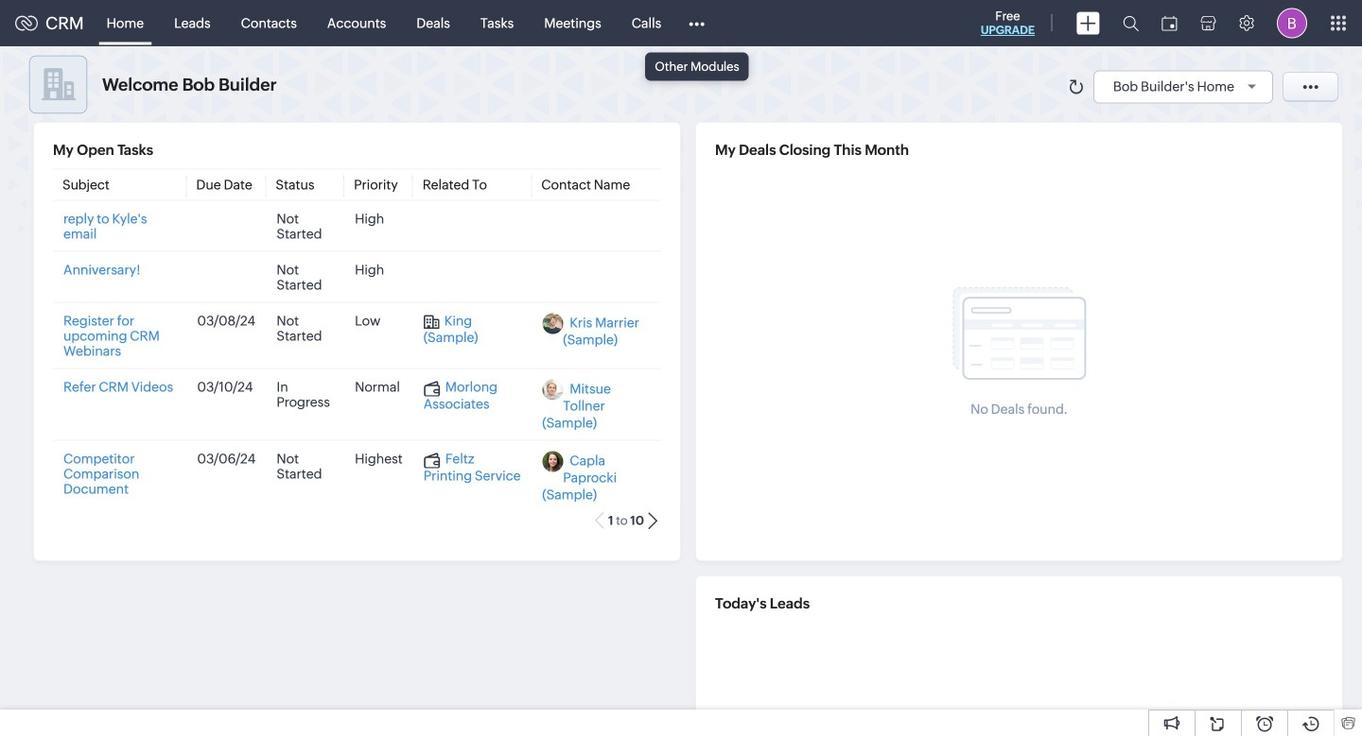 Task type: locate. For each thing, give the bounding box(es) containing it.
create menu element
[[1065, 0, 1111, 46]]

create menu image
[[1076, 12, 1100, 35]]

search element
[[1111, 0, 1150, 46]]



Task type: describe. For each thing, give the bounding box(es) containing it.
search image
[[1123, 15, 1139, 31]]

profile element
[[1266, 0, 1319, 46]]

logo image
[[15, 16, 38, 31]]

profile image
[[1277, 8, 1307, 38]]

calendar image
[[1162, 16, 1178, 31]]

Other Modules field
[[677, 8, 717, 38]]



Task type: vqa. For each thing, say whether or not it's contained in the screenshot.
Calendar "icon"
yes



